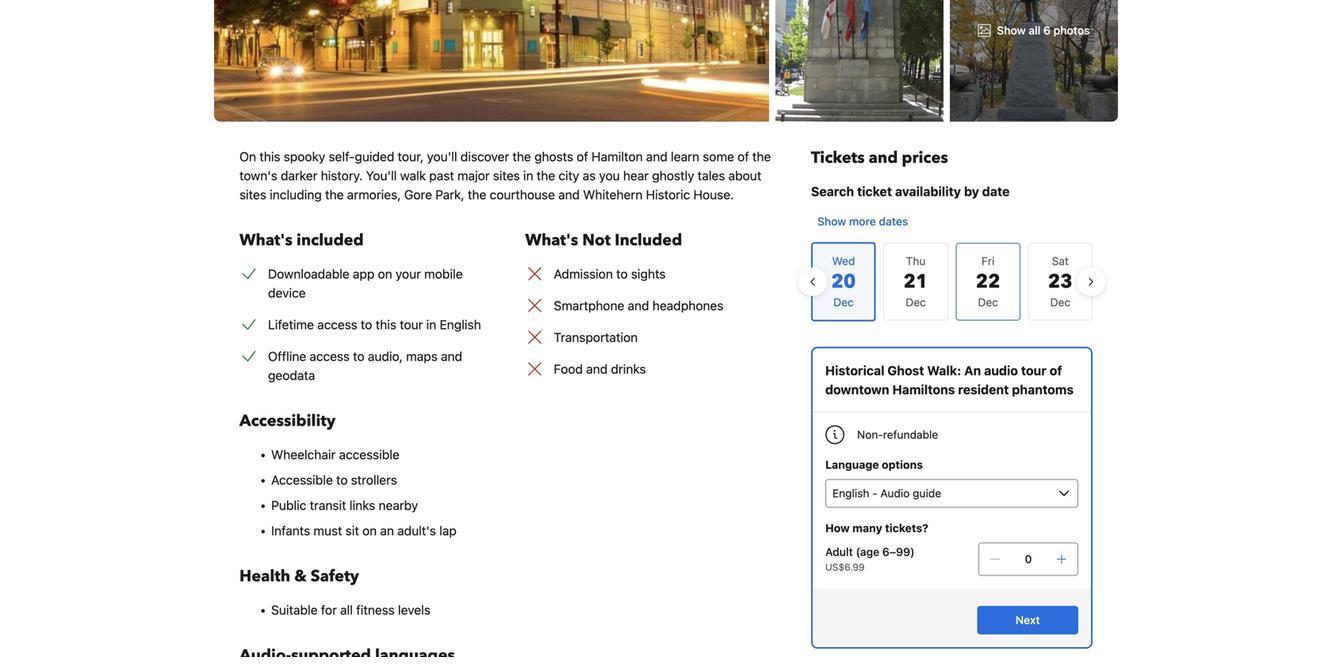Task type: describe. For each thing, give the bounding box(es) containing it.
tales
[[698, 168, 725, 183]]

6
[[1043, 24, 1051, 37]]

admission to sights
[[554, 266, 666, 281]]

1 vertical spatial in
[[426, 317, 436, 332]]

including
[[270, 187, 322, 202]]

food and drinks
[[554, 362, 646, 377]]

historical
[[825, 363, 884, 378]]

sat
[[1052, 255, 1069, 268]]

wheelchair accessible
[[271, 447, 399, 462]]

walk
[[400, 168, 426, 183]]

language options
[[825, 458, 923, 471]]

non-
[[857, 428, 883, 441]]

suitable for all fitness levels
[[271, 603, 430, 618]]

the left ghosts
[[512, 149, 531, 164]]

health
[[239, 566, 290, 588]]

audio,
[[368, 349, 403, 364]]

transportation
[[554, 330, 638, 345]]

show for show all 6 photos
[[997, 24, 1026, 37]]

maps
[[406, 349, 438, 364]]

to inside offline access to audio, maps and geodata
[[353, 349, 364, 364]]

phantoms
[[1012, 382, 1074, 397]]

fitness
[[356, 603, 395, 618]]

hamiltons
[[892, 382, 955, 397]]

availability
[[895, 184, 961, 199]]

1 horizontal spatial all
[[1029, 24, 1041, 37]]

lifetime access to this tour in english
[[268, 317, 481, 332]]

sit
[[345, 523, 359, 538]]

history.
[[321, 168, 363, 183]]

infants must sit on an adult's lap
[[271, 523, 457, 538]]

adult
[[825, 546, 853, 559]]

how many tickets?
[[825, 522, 928, 535]]

house.
[[693, 187, 734, 202]]

23
[[1048, 269, 1073, 295]]

tickets?
[[885, 522, 928, 535]]

public transit links nearby
[[271, 498, 418, 513]]

the down "history."
[[325, 187, 344, 202]]

in inside on this spooky self-guided tour, you'll discover the ghosts of hamilton and learn some of the town's darker history. you'll walk past major sites in the city as you hear ghostly tales about sites including the armories, gore park, the courthouse and whitehern historic house.
[[523, 168, 533, 183]]

resident
[[958, 382, 1009, 397]]

on
[[239, 149, 256, 164]]

wheelchair
[[271, 447, 336, 462]]

armories,
[[347, 187, 401, 202]]

included
[[296, 230, 364, 251]]

sat 23 dec
[[1048, 255, 1073, 309]]

park,
[[435, 187, 464, 202]]

what's included
[[239, 230, 364, 251]]

1 vertical spatial all
[[340, 603, 353, 618]]

historic
[[646, 187, 690, 202]]

english
[[440, 317, 481, 332]]

whitehern
[[583, 187, 643, 202]]

smartphone
[[554, 298, 624, 313]]

links
[[350, 498, 375, 513]]

date
[[982, 184, 1010, 199]]

dec for 21
[[906, 296, 926, 309]]

public
[[271, 498, 306, 513]]

by
[[964, 184, 979, 199]]

admission
[[554, 266, 613, 281]]

hamilton
[[592, 149, 643, 164]]

prices
[[902, 147, 948, 169]]

as
[[583, 168, 596, 183]]

headphones
[[652, 298, 723, 313]]

device
[[268, 285, 306, 301]]

on this spooky self-guided tour, you'll discover the ghosts of hamilton and learn some of the town's darker history. you'll walk past major sites in the city as you hear ghostly tales about sites including the armories, gore park, the courthouse and whitehern historic house.
[[239, 149, 771, 202]]

next
[[1016, 614, 1040, 627]]

this inside on this spooky self-guided tour, you'll discover the ghosts of hamilton and learn some of the town's darker history. you'll walk past major sites in the city as you hear ghostly tales about sites including the armories, gore park, the courthouse and whitehern historic house.
[[259, 149, 280, 164]]

suitable
[[271, 603, 318, 618]]

adult (age 6–99) us$6.99
[[825, 546, 915, 573]]

what's for what's not included
[[525, 230, 578, 251]]

self-
[[329, 149, 355, 164]]

tickets and prices
[[811, 147, 948, 169]]

show all 6 photos
[[997, 24, 1090, 37]]

and up ghostly
[[646, 149, 668, 164]]

past
[[429, 168, 454, 183]]

access for offline
[[310, 349, 350, 364]]

spooky
[[284, 149, 325, 164]]

search ticket availability by date
[[811, 184, 1010, 199]]

downloadable app on your mobile device
[[268, 266, 463, 301]]

tickets
[[811, 147, 865, 169]]

refundable
[[883, 428, 938, 441]]

accessible
[[271, 473, 333, 488]]

thu
[[906, 255, 926, 268]]

1 horizontal spatial of
[[737, 149, 749, 164]]

not
[[582, 230, 611, 251]]

options
[[882, 458, 923, 471]]

gore
[[404, 187, 432, 202]]

ghosts
[[534, 149, 573, 164]]

you
[[599, 168, 620, 183]]

us$6.99
[[825, 562, 865, 573]]



Task type: vqa. For each thing, say whether or not it's contained in the screenshot.
Wheelchair accessible
yes



Task type: locate. For each thing, give the bounding box(es) containing it.
must
[[313, 523, 342, 538]]

show more dates button
[[811, 207, 914, 236]]

to up public transit links nearby
[[336, 473, 348, 488]]

0 vertical spatial access
[[317, 317, 357, 332]]

to up audio,
[[361, 317, 372, 332]]

the down ghosts
[[537, 168, 555, 183]]

show more dates
[[817, 215, 908, 228]]

included
[[615, 230, 682, 251]]

and right maps on the bottom of page
[[441, 349, 462, 364]]

0 horizontal spatial on
[[362, 523, 377, 538]]

1 vertical spatial this
[[376, 317, 396, 332]]

what's not included
[[525, 230, 682, 251]]

in up courthouse at the left top
[[523, 168, 533, 183]]

language
[[825, 458, 879, 471]]

and inside offline access to audio, maps and geodata
[[441, 349, 462, 364]]

and down sights
[[628, 298, 649, 313]]

darker
[[281, 168, 317, 183]]

access right "lifetime"
[[317, 317, 357, 332]]

the
[[512, 149, 531, 164], [752, 149, 771, 164], [537, 168, 555, 183], [325, 187, 344, 202], [468, 187, 486, 202]]

levels
[[398, 603, 430, 618]]

dec down 23
[[1050, 296, 1070, 309]]

an
[[964, 363, 981, 378]]

an
[[380, 523, 394, 538]]

your
[[396, 266, 421, 281]]

ticket
[[857, 184, 892, 199]]

to left audio,
[[353, 349, 364, 364]]

mobile
[[424, 266, 463, 281]]

6–99)
[[882, 546, 915, 559]]

city
[[559, 168, 579, 183]]

21
[[904, 269, 928, 295]]

0 horizontal spatial tour
[[400, 317, 423, 332]]

show down search
[[817, 215, 846, 228]]

courthouse
[[490, 187, 555, 202]]

on inside downloadable app on your mobile device
[[378, 266, 392, 281]]

fri 22 dec
[[976, 255, 1000, 309]]

0 vertical spatial in
[[523, 168, 533, 183]]

2 horizontal spatial dec
[[1050, 296, 1070, 309]]

you'll
[[366, 168, 397, 183]]

0 horizontal spatial this
[[259, 149, 280, 164]]

dates
[[879, 215, 908, 228]]

to left sights
[[616, 266, 628, 281]]

of up the phantoms
[[1050, 363, 1062, 378]]

2 what's from the left
[[525, 230, 578, 251]]

tour inside historical ghost walk: an audio tour of downtown hamiltons resident phantoms
[[1021, 363, 1047, 378]]

of up the about
[[737, 149, 749, 164]]

1 vertical spatial show
[[817, 215, 846, 228]]

strollers
[[351, 473, 397, 488]]

show for show more dates
[[817, 215, 846, 228]]

0 horizontal spatial dec
[[906, 296, 926, 309]]

access right offline
[[310, 349, 350, 364]]

1 what's from the left
[[239, 230, 293, 251]]

0 vertical spatial tour
[[400, 317, 423, 332]]

what's for what's included
[[239, 230, 293, 251]]

and up ticket
[[869, 147, 898, 169]]

and right food
[[586, 362, 608, 377]]

to
[[616, 266, 628, 281], [361, 317, 372, 332], [353, 349, 364, 364], [336, 473, 348, 488]]

some
[[703, 149, 734, 164]]

1 dec from the left
[[906, 296, 926, 309]]

this right 'on'
[[259, 149, 280, 164]]

region containing 21
[[798, 236, 1105, 328]]

transit
[[310, 498, 346, 513]]

0
[[1025, 553, 1032, 566]]

what's up downloadable
[[239, 230, 293, 251]]

how
[[825, 522, 850, 535]]

lifetime
[[268, 317, 314, 332]]

2 dec from the left
[[978, 296, 998, 309]]

1 horizontal spatial on
[[378, 266, 392, 281]]

dec inside thu 21 dec
[[906, 296, 926, 309]]

1 vertical spatial tour
[[1021, 363, 1047, 378]]

sites up courthouse at the left top
[[493, 168, 520, 183]]

0 horizontal spatial show
[[817, 215, 846, 228]]

1 horizontal spatial what's
[[525, 230, 578, 251]]

1 horizontal spatial tour
[[1021, 363, 1047, 378]]

in
[[523, 168, 533, 183], [426, 317, 436, 332]]

what's left not
[[525, 230, 578, 251]]

non-refundable
[[857, 428, 938, 441]]

geodata
[[268, 368, 315, 383]]

region
[[798, 236, 1105, 328]]

0 horizontal spatial of
[[577, 149, 588, 164]]

on right sit
[[362, 523, 377, 538]]

1 horizontal spatial dec
[[978, 296, 998, 309]]

1 horizontal spatial show
[[997, 24, 1026, 37]]

historical ghost walk: an audio tour of downtown hamiltons resident phantoms
[[825, 363, 1074, 397]]

thu 21 dec
[[904, 255, 928, 309]]

tour up maps on the bottom of page
[[400, 317, 423, 332]]

on
[[378, 266, 392, 281], [362, 523, 377, 538]]

1 vertical spatial on
[[362, 523, 377, 538]]

&
[[294, 566, 307, 588]]

town's
[[239, 168, 277, 183]]

walk:
[[927, 363, 961, 378]]

1 vertical spatial access
[[310, 349, 350, 364]]

hear
[[623, 168, 649, 183]]

0 horizontal spatial in
[[426, 317, 436, 332]]

on right app
[[378, 266, 392, 281]]

food
[[554, 362, 583, 377]]

the down major
[[468, 187, 486, 202]]

3 dec from the left
[[1050, 296, 1070, 309]]

learn
[[671, 149, 699, 164]]

0 horizontal spatial what's
[[239, 230, 293, 251]]

dec down 21
[[906, 296, 926, 309]]

app
[[353, 266, 375, 281]]

nearby
[[379, 498, 418, 513]]

you'll
[[427, 149, 457, 164]]

1 horizontal spatial sites
[[493, 168, 520, 183]]

1 vertical spatial sites
[[239, 187, 266, 202]]

ghost
[[887, 363, 924, 378]]

fri
[[982, 255, 995, 268]]

and down 'city'
[[558, 187, 580, 202]]

drinks
[[611, 362, 646, 377]]

0 horizontal spatial all
[[340, 603, 353, 618]]

of
[[577, 149, 588, 164], [737, 149, 749, 164], [1050, 363, 1062, 378]]

offline
[[268, 349, 306, 364]]

sites down town's
[[239, 187, 266, 202]]

show left 6
[[997, 24, 1026, 37]]

dec inside sat 23 dec
[[1050, 296, 1070, 309]]

the up the about
[[752, 149, 771, 164]]

1 horizontal spatial in
[[523, 168, 533, 183]]

dec for 23
[[1050, 296, 1070, 309]]

0 vertical spatial show
[[997, 24, 1026, 37]]

in left english
[[426, 317, 436, 332]]

0 horizontal spatial sites
[[239, 187, 266, 202]]

tour up the phantoms
[[1021, 363, 1047, 378]]

of inside historical ghost walk: an audio tour of downtown hamiltons resident phantoms
[[1050, 363, 1062, 378]]

all
[[1029, 24, 1041, 37], [340, 603, 353, 618]]

0 vertical spatial sites
[[493, 168, 520, 183]]

dec down 22
[[978, 296, 998, 309]]

about
[[728, 168, 761, 183]]

accessible
[[339, 447, 399, 462]]

access inside offline access to audio, maps and geodata
[[310, 349, 350, 364]]

1 horizontal spatial this
[[376, 317, 396, 332]]

tour,
[[398, 149, 424, 164]]

discover
[[461, 149, 509, 164]]

smartphone and headphones
[[554, 298, 723, 313]]

sites
[[493, 168, 520, 183], [239, 187, 266, 202]]

dec inside fri 22 dec
[[978, 296, 998, 309]]

dec for 22
[[978, 296, 998, 309]]

2 horizontal spatial of
[[1050, 363, 1062, 378]]

show inside button
[[817, 215, 846, 228]]

more
[[849, 215, 876, 228]]

next button
[[977, 606, 1078, 635]]

all right for in the left bottom of the page
[[340, 603, 353, 618]]

0 vertical spatial this
[[259, 149, 280, 164]]

ghostly
[[652, 168, 694, 183]]

access for lifetime
[[317, 317, 357, 332]]

all left 6
[[1029, 24, 1041, 37]]

health & safety
[[239, 566, 359, 588]]

major
[[457, 168, 490, 183]]

this up audio,
[[376, 317, 396, 332]]

adult's
[[397, 523, 436, 538]]

0 vertical spatial on
[[378, 266, 392, 281]]

of up the as
[[577, 149, 588, 164]]

0 vertical spatial all
[[1029, 24, 1041, 37]]

audio
[[984, 363, 1018, 378]]

lap
[[439, 523, 457, 538]]

offline access to audio, maps and geodata
[[268, 349, 462, 383]]



